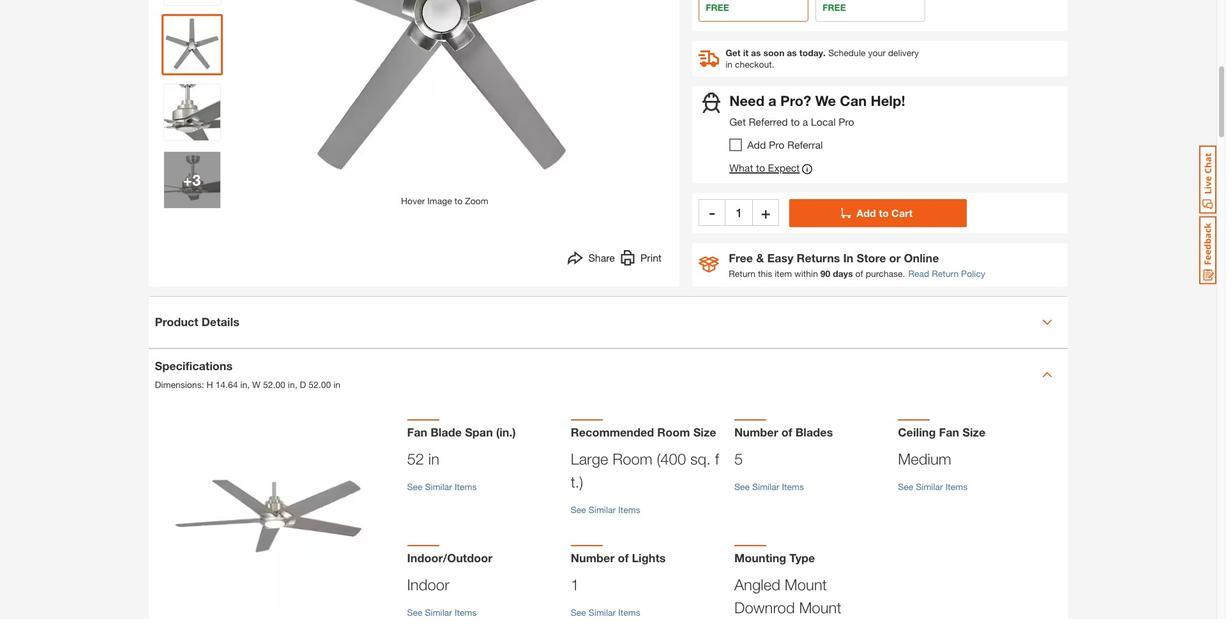Task type: locate. For each thing, give the bounding box(es) containing it.
number
[[734, 425, 778, 439], [571, 551, 615, 565]]

of left lights
[[618, 551, 629, 565]]

add for add pro referral
[[747, 138, 766, 151]]

number for 5
[[734, 425, 778, 439]]

see similar items down t.)
[[571, 504, 640, 515]]

1 horizontal spatial free
[[823, 2, 846, 13]]

1 horizontal spatial a
[[803, 115, 808, 128]]

,
[[247, 379, 250, 390], [295, 379, 297, 390]]

see similar items down indoor
[[407, 607, 477, 618]]

1 vertical spatial +
[[761, 204, 770, 221]]

add left cart
[[856, 207, 876, 219]]

mounting
[[734, 551, 786, 565]]

feedback link image
[[1199, 216, 1216, 285]]

home decorators collection ceiling fans with lights 34616 a0.3 image
[[164, 16, 220, 73]]

caret image
[[1042, 370, 1052, 380]]

see down 5
[[734, 481, 750, 492]]

as right it
[[751, 47, 761, 58]]

room up (400
[[657, 425, 690, 439]]

0 horizontal spatial of
[[618, 551, 629, 565]]

see for 52 in
[[407, 481, 422, 492]]

size up the sq. at the right of the page
[[693, 425, 716, 439]]

similar for 52 in
[[425, 481, 452, 492]]

1 vertical spatial get
[[729, 115, 746, 128]]

mount
[[785, 576, 827, 594], [799, 599, 841, 617]]

large
[[571, 450, 608, 468]]

items
[[455, 481, 477, 492], [782, 481, 804, 492], [945, 481, 967, 492], [618, 504, 640, 515], [455, 607, 477, 618], [618, 607, 640, 618]]

0 vertical spatial room
[[657, 425, 690, 439]]

+
[[183, 171, 192, 189], [761, 204, 770, 221]]

to left cart
[[879, 207, 889, 219]]

indoor
[[407, 576, 449, 594]]

number up '1'
[[571, 551, 615, 565]]

items down fan blade span (in.)
[[455, 481, 477, 492]]

dimensions:
[[155, 379, 204, 390]]

a left local
[[803, 115, 808, 128]]

mounting type
[[734, 551, 815, 565]]

of right days
[[855, 268, 863, 279]]

1 vertical spatial number
[[571, 551, 615, 565]]

as
[[751, 47, 761, 58], [787, 47, 797, 58]]

items for medium
[[945, 481, 967, 492]]

online
[[904, 251, 939, 265]]

get inside need a pro? we can help! get referred to a local pro
[[729, 115, 746, 128]]

items down medium
[[945, 481, 967, 492]]

0 horizontal spatial fan
[[407, 425, 427, 439]]

fan
[[407, 425, 427, 439], [939, 425, 959, 439]]

items down large room (400 sq. f t.)
[[618, 504, 640, 515]]

see down '1'
[[571, 607, 586, 618]]

items down number of lights
[[618, 607, 640, 618]]

of left blades
[[781, 425, 792, 439]]

see for large room (400 sq. f t.)
[[571, 504, 586, 515]]

0 horizontal spatial +
[[183, 171, 192, 189]]

0 horizontal spatial 52.00
[[263, 379, 285, 390]]

similar down the number of blades
[[752, 481, 779, 492]]

see similar items
[[407, 481, 477, 492], [734, 481, 804, 492], [898, 481, 967, 492], [571, 504, 640, 515], [407, 607, 477, 618], [571, 607, 640, 618]]

d
[[300, 379, 306, 390]]

0 horizontal spatial ,
[[247, 379, 250, 390]]

0 horizontal spatial pro
[[769, 138, 784, 151]]

downrod
[[734, 599, 795, 617]]

1 horizontal spatial pro
[[838, 115, 854, 128]]

pro down can
[[838, 115, 854, 128]]

1 vertical spatial add
[[856, 207, 876, 219]]

0 vertical spatial add
[[747, 138, 766, 151]]

0 horizontal spatial add
[[747, 138, 766, 151]]

1 horizontal spatial +
[[761, 204, 770, 221]]

see down medium
[[898, 481, 913, 492]]

in
[[843, 251, 853, 265]]

ceiling
[[898, 425, 936, 439]]

number for 1
[[571, 551, 615, 565]]

similar for 1
[[589, 607, 616, 618]]

to left zoom
[[454, 195, 462, 206]]

52.00 right d
[[309, 379, 331, 390]]

local
[[811, 115, 836, 128]]

1 vertical spatial mount
[[799, 599, 841, 617]]

h
[[207, 379, 213, 390]]

similar down indoor
[[425, 607, 452, 618]]

see similar items down 52 in
[[407, 481, 477, 492]]

to right what
[[756, 161, 765, 174]]

size for medium
[[962, 425, 985, 439]]

angled mount downrod mount
[[734, 576, 841, 617]]

2 free from the left
[[823, 2, 846, 13]]

1
[[571, 576, 579, 594]]

see similar items for medium
[[898, 481, 967, 492]]

in right 52
[[428, 450, 439, 468]]

add
[[747, 138, 766, 151], [856, 207, 876, 219]]

1 52.00 from the left
[[263, 379, 285, 390]]

+ 3
[[183, 171, 201, 189]]

90
[[820, 268, 830, 279]]

of for 5
[[781, 425, 792, 439]]

items for indoor
[[455, 607, 477, 618]]

see similar items down '1'
[[571, 607, 640, 618]]

home decorators collection ceiling fans with lights 34616 66.5 image
[[164, 152, 220, 208]]

can
[[840, 93, 867, 109]]

room down recommended room size
[[612, 450, 652, 468]]

in left checkout.
[[725, 59, 732, 70]]

see for medium
[[898, 481, 913, 492]]

in left d
[[288, 379, 295, 390]]

2 52.00 from the left
[[309, 379, 331, 390]]

return right read at the right of the page
[[932, 268, 959, 279]]

return
[[729, 268, 755, 279], [932, 268, 959, 279]]

see for 5
[[734, 481, 750, 492]]

w
[[252, 379, 261, 390]]

None field
[[725, 199, 752, 226]]

items down indoor/outdoor
[[455, 607, 477, 618]]

see down 52
[[407, 481, 422, 492]]

1 size from the left
[[693, 425, 716, 439]]

2 size from the left
[[962, 425, 985, 439]]

read return policy link
[[908, 267, 985, 280]]

recommended
[[571, 425, 654, 439]]

, left w
[[247, 379, 250, 390]]

pro?
[[780, 93, 811, 109]]

ceiling fan size
[[898, 425, 985, 439]]

2 horizontal spatial of
[[855, 268, 863, 279]]

pro up "expect"
[[769, 138, 784, 151]]

1 horizontal spatial number
[[734, 425, 778, 439]]

easy
[[767, 251, 793, 265]]

+ inside button
[[761, 204, 770, 221]]

need
[[729, 93, 764, 109]]

1 horizontal spatial fan
[[939, 425, 959, 439]]

0 horizontal spatial free button
[[699, 0, 808, 22]]

read
[[908, 268, 929, 279]]

0 horizontal spatial a
[[768, 93, 776, 109]]

get left it
[[725, 47, 741, 58]]

52
[[407, 450, 424, 468]]

0 vertical spatial number
[[734, 425, 778, 439]]

free button
[[699, 0, 808, 22], [816, 0, 925, 22]]

0 horizontal spatial number
[[571, 551, 615, 565]]

store
[[857, 251, 886, 265]]

number up 5
[[734, 425, 778, 439]]

schedule your delivery in checkout.
[[725, 47, 919, 70]]

items for 52 in
[[455, 481, 477, 492]]

1 as from the left
[[751, 47, 761, 58]]

see down indoor
[[407, 607, 422, 618]]

get
[[725, 47, 741, 58], [729, 115, 746, 128]]

similar for medium
[[916, 481, 943, 492]]

1 horizontal spatial ,
[[295, 379, 297, 390]]

size right ceiling
[[962, 425, 985, 439]]

similar down number of lights
[[589, 607, 616, 618]]

fan up 52
[[407, 425, 427, 439]]

referral
[[787, 138, 823, 151]]

similar down medium
[[916, 481, 943, 492]]

1 horizontal spatial add
[[856, 207, 876, 219]]

free button up the your
[[816, 0, 925, 22]]

, left d
[[295, 379, 297, 390]]

get down need
[[729, 115, 746, 128]]

span
[[465, 425, 493, 439]]

return down free
[[729, 268, 755, 279]]

1 vertical spatial of
[[781, 425, 792, 439]]

see similar items for 52 in
[[407, 481, 477, 492]]

52.00 right w
[[263, 379, 285, 390]]

similar up number of lights
[[589, 504, 616, 515]]

size
[[693, 425, 716, 439], [962, 425, 985, 439]]

get it as soon as today.
[[725, 47, 826, 58]]

see
[[407, 481, 422, 492], [734, 481, 750, 492], [898, 481, 913, 492], [571, 504, 586, 515], [407, 607, 422, 618], [571, 607, 586, 618]]

room for size
[[657, 425, 690, 439]]

2 return from the left
[[932, 268, 959, 279]]

t.)
[[571, 473, 583, 491]]

1 horizontal spatial size
[[962, 425, 985, 439]]

of
[[855, 268, 863, 279], [781, 425, 792, 439], [618, 551, 629, 565]]

see similar items down 5
[[734, 481, 804, 492]]

add up 'what to expect'
[[747, 138, 766, 151]]

a up referred
[[768, 93, 776, 109]]

0 horizontal spatial return
[[729, 268, 755, 279]]

free
[[706, 2, 729, 13], [823, 2, 846, 13]]

1 horizontal spatial room
[[657, 425, 690, 439]]

0 horizontal spatial as
[[751, 47, 761, 58]]

0 horizontal spatial free
[[706, 2, 729, 13]]

fan right ceiling
[[939, 425, 959, 439]]

- button
[[699, 199, 725, 226]]

0 horizontal spatial size
[[693, 425, 716, 439]]

room inside large room (400 sq. f t.)
[[612, 450, 652, 468]]

1 horizontal spatial free button
[[816, 0, 925, 22]]

add inside button
[[856, 207, 876, 219]]

free button up it
[[699, 0, 808, 22]]

1 horizontal spatial as
[[787, 47, 797, 58]]

0 vertical spatial +
[[183, 171, 192, 189]]

see down t.)
[[571, 504, 586, 515]]

0 horizontal spatial room
[[612, 450, 652, 468]]

need a pro? we can help! get referred to a local pro
[[729, 93, 905, 128]]

0 vertical spatial pro
[[838, 115, 854, 128]]

it
[[743, 47, 748, 58]]

2 vertical spatial of
[[618, 551, 629, 565]]

0 vertical spatial of
[[855, 268, 863, 279]]

see similar items down medium
[[898, 481, 967, 492]]

number of lights
[[571, 551, 666, 565]]

to
[[791, 115, 800, 128], [756, 161, 765, 174], [454, 195, 462, 206], [879, 207, 889, 219]]

checkout.
[[735, 59, 774, 70]]

1 free button from the left
[[699, 0, 808, 22]]

items down the number of blades
[[782, 481, 804, 492]]

as right the soon
[[787, 47, 797, 58]]

1 horizontal spatial of
[[781, 425, 792, 439]]

0 vertical spatial a
[[768, 93, 776, 109]]

similar down 52 in
[[425, 481, 452, 492]]

add for add to cart
[[856, 207, 876, 219]]

this
[[758, 268, 772, 279]]

similar for indoor
[[425, 607, 452, 618]]

product
[[155, 315, 198, 329]]

pro
[[838, 115, 854, 128], [769, 138, 784, 151]]

recommended room size
[[571, 425, 716, 439]]

what to expect button
[[729, 161, 812, 177]]

1 vertical spatial room
[[612, 450, 652, 468]]

schedule
[[828, 47, 866, 58]]

room
[[657, 425, 690, 439], [612, 450, 652, 468]]

medium
[[898, 450, 951, 468]]

to down pro?
[[791, 115, 800, 128]]

1 horizontal spatial 52.00
[[309, 379, 331, 390]]

1 horizontal spatial return
[[932, 268, 959, 279]]

home decorators collection ceiling fans with lights 34616 40.2 image
[[164, 0, 220, 5]]



Task type: vqa. For each thing, say whether or not it's contained in the screenshot.


Task type: describe. For each thing, give the bounding box(es) containing it.
product image
[[174, 422, 362, 610]]

hover
[[401, 195, 425, 206]]

free
[[729, 251, 753, 265]]

what
[[729, 161, 753, 174]]

lights
[[632, 551, 666, 565]]

blades
[[795, 425, 833, 439]]

indoor/outdoor
[[407, 551, 492, 565]]

pro inside need a pro? we can help! get referred to a local pro
[[838, 115, 854, 128]]

5
[[734, 450, 743, 468]]

1 return from the left
[[729, 268, 755, 279]]

of inside free & easy returns in store or online return this item within 90 days of purchase. read return policy
[[855, 268, 863, 279]]

+ button
[[752, 199, 779, 226]]

angled
[[734, 576, 780, 594]]

caret image
[[1042, 317, 1052, 327]]

items for 5
[[782, 481, 804, 492]]

what to expect
[[729, 161, 800, 174]]

add to cart
[[856, 207, 912, 219]]

fan blade span (in.)
[[407, 425, 516, 439]]

purchase.
[[866, 268, 905, 279]]

(400
[[657, 450, 686, 468]]

help!
[[871, 93, 905, 109]]

see similar items for 1
[[571, 607, 640, 618]]

3
[[192, 171, 201, 189]]

1 free from the left
[[706, 2, 729, 13]]

in left w
[[240, 379, 247, 390]]

&
[[756, 251, 764, 265]]

see for 1
[[571, 607, 586, 618]]

policy
[[961, 268, 985, 279]]

+ for + 3
[[183, 171, 192, 189]]

share button
[[568, 250, 615, 269]]

room for (400
[[612, 450, 652, 468]]

add pro referral
[[747, 138, 823, 151]]

image
[[427, 195, 452, 206]]

home decorators collection ceiling fans with lights 34616 1d.4 image
[[164, 84, 220, 140]]

days
[[833, 268, 853, 279]]

items for large room (400 sq. f t.)
[[618, 504, 640, 515]]

hover image to zoom
[[401, 195, 488, 206]]

free & easy returns in store or online return this item within 90 days of purchase. read return policy
[[729, 251, 985, 279]]

similar for large room (400 sq. f t.)
[[589, 504, 616, 515]]

type
[[789, 551, 815, 565]]

sq.
[[690, 450, 711, 468]]

0 vertical spatial get
[[725, 47, 741, 58]]

live chat image
[[1199, 146, 1216, 214]]

your
[[868, 47, 886, 58]]

item
[[775, 268, 792, 279]]

today.
[[799, 47, 826, 58]]

share
[[588, 251, 615, 264]]

f
[[715, 450, 719, 468]]

hover image to zoom button
[[253, 0, 636, 207]]

see for indoor
[[407, 607, 422, 618]]

in inside schedule your delivery in checkout.
[[725, 59, 732, 70]]

blade
[[430, 425, 462, 439]]

1 , from the left
[[247, 379, 250, 390]]

add to cart button
[[789, 199, 967, 227]]

details
[[201, 315, 239, 329]]

print
[[640, 251, 662, 264]]

within
[[794, 268, 818, 279]]

2 fan from the left
[[939, 425, 959, 439]]

large room (400 sq. f t.)
[[571, 450, 719, 491]]

52 in
[[407, 450, 439, 468]]

see similar items for large room (400 sq. f t.)
[[571, 504, 640, 515]]

to inside need a pro? we can help! get referred to a local pro
[[791, 115, 800, 128]]

see similar items for indoor
[[407, 607, 477, 618]]

similar for 5
[[752, 481, 779, 492]]

1 vertical spatial pro
[[769, 138, 784, 151]]

-
[[709, 204, 715, 221]]

print button
[[620, 250, 662, 269]]

delivery
[[888, 47, 919, 58]]

of for 1
[[618, 551, 629, 565]]

2 , from the left
[[295, 379, 297, 390]]

see similar items for 5
[[734, 481, 804, 492]]

items for 1
[[618, 607, 640, 618]]

number of blades
[[734, 425, 833, 439]]

1 vertical spatial a
[[803, 115, 808, 128]]

cart
[[891, 207, 912, 219]]

2 as from the left
[[787, 47, 797, 58]]

14.64
[[215, 379, 238, 390]]

referred
[[749, 115, 788, 128]]

expect
[[768, 161, 800, 174]]

icon image
[[699, 257, 719, 273]]

zoom
[[465, 195, 488, 206]]

we
[[815, 93, 836, 109]]

size for large room (400 sq. f t.)
[[693, 425, 716, 439]]

0 vertical spatial mount
[[785, 576, 827, 594]]

2 free button from the left
[[816, 0, 925, 22]]

in right d
[[333, 379, 340, 390]]

1 fan from the left
[[407, 425, 427, 439]]

returns
[[797, 251, 840, 265]]

specifications dimensions: h 14.64 in , w 52.00 in , d 52.00 in
[[155, 359, 340, 390]]

product details
[[155, 315, 239, 329]]

(in.)
[[496, 425, 516, 439]]

+ for +
[[761, 204, 770, 221]]

or
[[889, 251, 901, 265]]

product details button
[[148, 297, 1068, 348]]

specifications
[[155, 359, 233, 373]]

soon
[[763, 47, 784, 58]]



